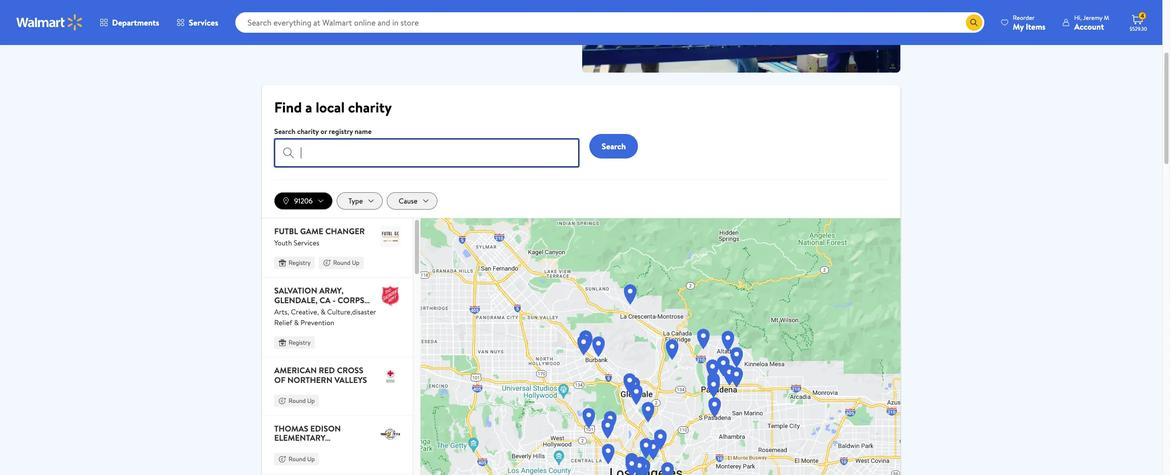 Task type: locate. For each thing, give the bounding box(es) containing it.
local
[[316, 97, 345, 117]]

creative,
[[291, 307, 319, 317]]

1 vertical spatial round up
[[289, 397, 315, 405]]

thomas
[[274, 423, 308, 434]]

round up army,
[[333, 259, 350, 267]]

0 vertical spatial services
[[189, 17, 218, 28]]

search icon image
[[970, 18, 978, 27]]

4 $529.30
[[1130, 11, 1147, 32]]

1 horizontal spatial services
[[294, 238, 319, 248]]

registry down youth
[[289, 259, 311, 267]]

charity up name
[[348, 97, 392, 117]]

local
[[318, 28, 335, 38], [493, 29, 509, 39]]

round down foundation
[[289, 455, 306, 464]]

round up down foundation
[[289, 455, 315, 464]]

arts,
[[274, 307, 289, 317]]

your
[[406, 29, 420, 39]]

round up down northern
[[289, 397, 315, 405]]

services inside futbl game changer youth services
[[294, 238, 319, 248]]

search for local charities link
[[276, 25, 373, 41]]

up down changer
[[352, 259, 359, 267]]

round
[[333, 259, 350, 267], [289, 397, 306, 405], [289, 455, 306, 464]]

$529.30
[[1130, 25, 1147, 32]]

thomas edison elementary foundation
[[274, 423, 341, 453]]

hi,
[[1075, 13, 1082, 22]]

1 vertical spatial search
[[274, 126, 295, 137]]

local inside invite local charities button
[[493, 29, 509, 39]]

american
[[274, 365, 317, 376]]

valleys
[[334, 374, 367, 386]]

corps
[[338, 295, 364, 306]]

1 vertical spatial &
[[294, 318, 299, 328]]

& right 'relief'
[[294, 318, 299, 328]]

futbl
[[274, 226, 298, 237]]

view your impact
[[389, 29, 444, 39]]

0 vertical spatial registry
[[289, 259, 311, 267]]

up
[[352, 259, 359, 267], [307, 397, 315, 405], [307, 455, 315, 464]]

&
[[321, 307, 325, 317], [294, 318, 299, 328]]

services inside popup button
[[189, 17, 218, 28]]

youth
[[274, 238, 292, 248]]

m
[[1104, 13, 1109, 22]]

1 vertical spatial round
[[289, 397, 306, 405]]

search charity or registry name element
[[274, 125, 581, 167]]

round up up army,
[[333, 259, 359, 267]]

items
[[1026, 21, 1046, 32]]

search for search
[[602, 141, 626, 152]]

1 horizontal spatial &
[[321, 307, 325, 317]]

salvation army, glendale, ca - corps community center
[[274, 285, 364, 315]]

name
[[355, 126, 372, 137]]

cause button
[[387, 192, 438, 210]]

round up for red
[[289, 397, 315, 405]]

salvation
[[274, 285, 317, 297]]

search charity or registry name
[[274, 126, 372, 137]]

of
[[274, 374, 285, 386]]

2 vertical spatial round up
[[289, 455, 315, 464]]

& up the prevention
[[321, 307, 325, 317]]

local right invite
[[493, 29, 509, 39]]

game
[[300, 226, 323, 237]]

1 vertical spatial up
[[307, 397, 315, 405]]

up down foundation
[[307, 455, 315, 464]]

changer
[[325, 226, 365, 237]]

services
[[189, 17, 218, 28], [294, 238, 319, 248]]

center
[[326, 304, 357, 315]]

prevention
[[301, 318, 334, 328]]

1 vertical spatial services
[[294, 238, 319, 248]]

1 vertical spatial charity
[[297, 126, 319, 137]]

2 registry from the top
[[289, 338, 311, 347]]

0 vertical spatial &
[[321, 307, 325, 317]]

view your impact link
[[381, 26, 452, 42]]

0 vertical spatial search
[[285, 28, 306, 38]]

1 vertical spatial registry
[[289, 338, 311, 347]]

a
[[305, 97, 312, 117]]

registry down 'relief'
[[289, 338, 311, 347]]

0 horizontal spatial charity
[[297, 126, 319, 137]]

1 registry from the top
[[289, 259, 311, 267]]

2 vertical spatial search
[[602, 141, 626, 152]]

search inside button
[[602, 141, 626, 152]]

search inside 'element'
[[274, 126, 295, 137]]

round up
[[333, 259, 359, 267], [289, 397, 315, 405], [289, 455, 315, 464]]

arts, creative, & culture,disaster relief & prevention
[[274, 307, 376, 328]]

charities
[[336, 28, 365, 38], [511, 29, 539, 39]]

services button
[[168, 10, 227, 35]]

charities inside button
[[511, 29, 539, 39]]

round down northern
[[289, 397, 306, 405]]

0 horizontal spatial local
[[318, 28, 335, 38]]

1 horizontal spatial charities
[[511, 29, 539, 39]]

charity inside 'element'
[[297, 126, 319, 137]]

round for red
[[289, 397, 306, 405]]

1 horizontal spatial local
[[493, 29, 509, 39]]

charities right invite
[[511, 29, 539, 39]]

search
[[285, 28, 306, 38], [274, 126, 295, 137], [602, 141, 626, 152]]

impact
[[422, 29, 444, 39]]

jeremy
[[1083, 13, 1103, 22]]

charities right for
[[336, 28, 365, 38]]

charity left or
[[297, 126, 319, 137]]

0 vertical spatial charity
[[348, 97, 392, 117]]

find a local charity
[[274, 97, 392, 117]]

charity
[[348, 97, 392, 117], [297, 126, 319, 137]]

up down northern
[[307, 397, 315, 405]]

edison
[[310, 423, 341, 434]]

2 vertical spatial round
[[289, 455, 306, 464]]

registry
[[289, 259, 311, 267], [289, 338, 311, 347]]

american red cross of northern valleys
[[274, 365, 367, 386]]

0 horizontal spatial services
[[189, 17, 218, 28]]

91206 button
[[274, 192, 333, 210]]

invite
[[474, 29, 491, 39]]

local right for
[[318, 28, 335, 38]]

futbl game changer youth services
[[274, 226, 365, 248]]

Search charity or registry name text field
[[274, 139, 579, 167]]

departments button
[[91, 10, 168, 35]]

2 vertical spatial up
[[307, 455, 315, 464]]

find
[[274, 97, 302, 117]]

registry for salvation army, glendale, ca - corps community center
[[289, 338, 311, 347]]

4
[[1141, 11, 1145, 20]]



Task type: vqa. For each thing, say whether or not it's contained in the screenshot.
A WONDERFUL LEGO SET
no



Task type: describe. For each thing, give the bounding box(es) containing it.
-
[[333, 295, 336, 306]]

search for local charities
[[285, 28, 365, 38]]

Walmart Site-Wide search field
[[235, 12, 984, 33]]

91206
[[294, 196, 313, 206]]

elementary
[[274, 433, 325, 444]]

invite local charities button
[[464, 26, 539, 40]]

reorder my items
[[1013, 13, 1046, 32]]

map region
[[341, 115, 996, 475]]

reorder
[[1013, 13, 1035, 22]]

Search search field
[[235, 12, 984, 33]]

type
[[349, 196, 363, 206]]

up for red
[[307, 397, 315, 405]]

search for search for local charities
[[285, 28, 306, 38]]

relief
[[274, 318, 292, 328]]

red
[[319, 365, 335, 376]]

registry for futbl game changer
[[289, 259, 311, 267]]

round for edison
[[289, 455, 306, 464]]

northern
[[287, 374, 333, 386]]

for
[[307, 28, 317, 38]]

up for edison
[[307, 455, 315, 464]]

view
[[389, 29, 404, 39]]

glendale,
[[274, 295, 318, 306]]

or
[[321, 126, 327, 137]]

registry
[[329, 126, 353, 137]]

local inside search for local charities link
[[318, 28, 335, 38]]

round up for edison
[[289, 455, 315, 464]]

walmart image
[[16, 14, 83, 31]]

my
[[1013, 21, 1024, 32]]

0 vertical spatial round
[[333, 259, 350, 267]]

type button
[[337, 192, 383, 210]]

search for search charity or registry name
[[274, 126, 295, 137]]

1 horizontal spatial charity
[[348, 97, 392, 117]]

account
[[1075, 21, 1104, 32]]

cause
[[399, 196, 418, 206]]

departments
[[112, 17, 159, 28]]

hi, jeremy m account
[[1075, 13, 1109, 32]]

0 horizontal spatial charities
[[336, 28, 365, 38]]

foundation
[[274, 442, 328, 453]]

ca
[[320, 295, 331, 306]]

culture,disaster
[[327, 307, 376, 317]]

community
[[274, 304, 324, 315]]

invite local charities
[[474, 29, 539, 39]]

0 horizontal spatial &
[[294, 318, 299, 328]]

0 vertical spatial round up
[[333, 259, 359, 267]]

search button
[[590, 134, 638, 159]]

cross
[[337, 365, 363, 376]]

0 vertical spatial up
[[352, 259, 359, 267]]

army,
[[319, 285, 344, 297]]



